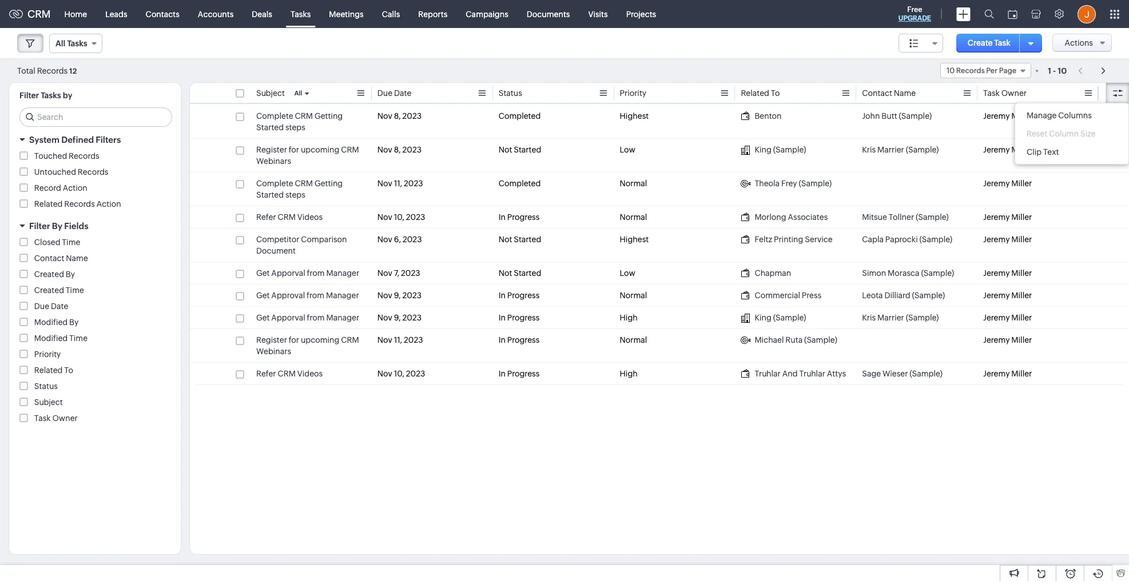 Task type: locate. For each thing, give the bounding box(es) containing it.
2 king (sample) link from the top
[[741, 312, 806, 324]]

related to up benton link
[[741, 89, 780, 98]]

task inside button
[[994, 38, 1010, 47]]

get apporval from manager down get approval from manager link
[[256, 313, 359, 323]]

2 9, from the top
[[394, 313, 401, 323]]

0 horizontal spatial name
[[66, 254, 88, 263]]

nov 10, 2023 for high
[[377, 369, 425, 379]]

2023 for get apporval from manager link related to nov 9, 2023
[[402, 313, 422, 323]]

morasca
[[888, 269, 919, 278]]

jeremy miller
[[983, 112, 1032, 121], [983, 145, 1032, 154], [983, 179, 1032, 188], [983, 213, 1032, 222], [983, 235, 1032, 244], [983, 269, 1032, 278], [983, 291, 1032, 300], [983, 313, 1032, 323], [983, 336, 1032, 345], [983, 369, 1032, 379]]

3 nov from the top
[[377, 179, 392, 188]]

(sample) up michael ruta (sample) link
[[773, 313, 806, 323]]

miller for theola frey (sample) 'link'
[[1011, 179, 1032, 188]]

1 webinars from the top
[[256, 157, 291, 166]]

calls
[[382, 9, 400, 19]]

5 jeremy miller from the top
[[983, 235, 1032, 244]]

1 nov 10, 2023 from the top
[[377, 213, 425, 222]]

jeremy miller for capla paprocki (sample) link on the top right
[[983, 235, 1032, 244]]

2 progress from the top
[[507, 291, 540, 300]]

1 vertical spatial register for upcoming crm webinars link
[[256, 335, 366, 357]]

manager down get approval from manager link
[[326, 313, 359, 323]]

commercial press link
[[741, 290, 821, 301]]

miller for chapman link
[[1011, 269, 1032, 278]]

get down document
[[256, 269, 270, 278]]

4 miller from the top
[[1011, 213, 1032, 222]]

steps for nov 11, 2023
[[285, 190, 305, 200]]

0 vertical spatial king (sample)
[[755, 145, 806, 154]]

created for created by
[[34, 270, 64, 279]]

1 vertical spatial tasks
[[67, 39, 87, 48]]

all inside "field"
[[55, 39, 65, 48]]

0 vertical spatial task
[[994, 38, 1010, 47]]

to down modified time
[[64, 366, 73, 375]]

not for nov 8, 2023
[[499, 145, 512, 154]]

1 nov from the top
[[377, 112, 392, 121]]

jeremy for chapman link
[[983, 269, 1010, 278]]

9, for get apporval from manager
[[394, 313, 401, 323]]

1 register for upcoming crm webinars from the top
[[256, 145, 359, 166]]

from up get approval from manager link
[[307, 269, 325, 278]]

0 vertical spatial action
[[63, 184, 87, 193]]

2 vertical spatial task
[[34, 414, 51, 423]]

0 vertical spatial steps
[[285, 123, 305, 132]]

2 register for upcoming crm webinars from the top
[[256, 336, 359, 356]]

progress for michael ruta (sample)
[[507, 336, 540, 345]]

nov 10, 2023
[[377, 213, 425, 222], [377, 369, 425, 379]]

related to down modified time
[[34, 366, 73, 375]]

all
[[55, 39, 65, 48], [294, 90, 302, 97]]

tasks up 12
[[67, 39, 87, 48]]

1 vertical spatial refer crm videos
[[256, 369, 323, 379]]

system
[[29, 135, 59, 145]]

kris marrier (sample) link down dilliard
[[862, 312, 939, 324]]

1 modified from the top
[[34, 318, 68, 327]]

records down touched records
[[78, 168, 108, 177]]

jeremy miller for leota dilliard (sample) link at the right
[[983, 291, 1032, 300]]

complete for nov 8, 2023
[[256, 112, 293, 121]]

sage
[[862, 369, 881, 379]]

progress for truhlar and truhlar attys
[[507, 369, 540, 379]]

sage wieser (sample)
[[862, 369, 943, 379]]

tasks right deals 'link' at the left top
[[291, 9, 311, 19]]

2 steps from the top
[[285, 190, 305, 200]]

8 nov from the top
[[377, 313, 392, 323]]

2 not from the top
[[499, 235, 512, 244]]

0 vertical spatial related to
[[741, 89, 780, 98]]

get left 'approval'
[[256, 291, 270, 300]]

created
[[34, 270, 64, 279], [34, 286, 64, 295]]

2 get apporval from manager link from the top
[[256, 312, 359, 324]]

michael ruta (sample)
[[755, 336, 837, 345]]

1 vertical spatial for
[[289, 336, 299, 345]]

(sample) right ruta
[[804, 336, 837, 345]]

register
[[256, 145, 287, 154], [256, 336, 287, 345]]

1 from from the top
[[307, 269, 325, 278]]

truhlar and truhlar attys link
[[741, 368, 846, 380]]

0 vertical spatial 11,
[[394, 179, 402, 188]]

(sample) up 'frey'
[[773, 145, 806, 154]]

progress for king (sample)
[[507, 313, 540, 323]]

nov for refer crm videos link associated with normal
[[377, 213, 392, 222]]

0 vertical spatial refer
[[256, 213, 276, 222]]

created down the created by
[[34, 286, 64, 295]]

task
[[994, 38, 1010, 47], [983, 89, 1000, 98], [34, 414, 51, 423]]

3 get from the top
[[256, 313, 270, 323]]

filter for filter by fields
[[29, 221, 50, 231]]

1 horizontal spatial owner
[[1001, 89, 1027, 98]]

webinars for nov 8, 2023
[[256, 157, 291, 166]]

manager down comparison
[[326, 269, 359, 278]]

1 vertical spatial 11,
[[394, 336, 402, 345]]

complete crm getting started steps
[[256, 112, 343, 132], [256, 179, 343, 200]]

records left per
[[956, 66, 985, 75]]

king down benton link
[[755, 145, 771, 154]]

0 vertical spatial time
[[62, 238, 80, 247]]

9, for get approval from manager
[[394, 291, 401, 300]]

0 vertical spatial by
[[52, 221, 62, 231]]

5 in progress from the top
[[499, 369, 540, 379]]

normal for commercial press
[[620, 291, 647, 300]]

time
[[62, 238, 80, 247], [66, 286, 84, 295], [69, 334, 88, 343]]

1 not from the top
[[499, 145, 512, 154]]

1 in progress from the top
[[499, 213, 540, 222]]

2 kris marrier (sample) link from the top
[[862, 312, 939, 324]]

in progress for truhlar
[[499, 369, 540, 379]]

0 vertical spatial king (sample) link
[[741, 144, 806, 156]]

kris marrier (sample) down dilliard
[[862, 313, 939, 323]]

2 complete crm getting started steps link from the top
[[256, 178, 366, 201]]

1 horizontal spatial tasks
[[67, 39, 87, 48]]

records for untouched
[[78, 168, 108, 177]]

high for truhlar and truhlar attys
[[620, 369, 638, 379]]

0 vertical spatial apporval
[[271, 269, 305, 278]]

10 records per page
[[947, 66, 1016, 75]]

frey
[[781, 179, 797, 188]]

time down the created by
[[66, 286, 84, 295]]

2023
[[402, 112, 422, 121], [402, 145, 422, 154], [404, 179, 423, 188], [406, 213, 425, 222], [403, 235, 422, 244], [401, 269, 420, 278], [402, 291, 422, 300], [402, 313, 422, 323], [404, 336, 423, 345], [406, 369, 425, 379]]

1 vertical spatial king
[[755, 313, 771, 323]]

contact down closed
[[34, 254, 64, 263]]

1 vertical spatial nov 11, 2023
[[377, 336, 423, 345]]

10 left per
[[947, 66, 955, 75]]

1 vertical spatial by
[[66, 270, 75, 279]]

records left 12
[[37, 66, 68, 75]]

contacts
[[146, 9, 180, 19]]

due date
[[377, 89, 411, 98], [34, 302, 68, 311]]

(sample) right morasca
[[921, 269, 954, 278]]

2 vertical spatial not started
[[499, 269, 541, 278]]

1 vertical spatial task owner
[[34, 414, 78, 423]]

tasks
[[291, 9, 311, 19], [67, 39, 87, 48], [41, 91, 61, 100]]

untouched
[[34, 168, 76, 177]]

highest for completed
[[620, 112, 649, 121]]

king (sample) up theola frey (sample) 'link'
[[755, 145, 806, 154]]

nov for get approval from manager link
[[377, 291, 392, 300]]

not started for nov 8, 2023
[[499, 145, 541, 154]]

wieser
[[883, 369, 908, 379]]

king (sample) link down the benton
[[741, 144, 806, 156]]

1 jeremy from the top
[[983, 112, 1010, 121]]

modified up modified time
[[34, 318, 68, 327]]

0 vertical spatial filter
[[19, 91, 39, 100]]

1 horizontal spatial truhlar
[[799, 369, 825, 379]]

10 right -
[[1058, 66, 1067, 75]]

1 vertical spatial get apporval from manager link
[[256, 312, 359, 324]]

4 in progress from the top
[[499, 336, 540, 345]]

get apporval from manager link up get approval from manager link
[[256, 268, 359, 279]]

8 jeremy from the top
[[983, 313, 1010, 323]]

0 horizontal spatial contact name
[[34, 254, 88, 263]]

approval
[[271, 291, 305, 300]]

1 vertical spatial get apporval from manager
[[256, 313, 359, 323]]

king (sample) down commercial press link
[[755, 313, 806, 323]]

2 jeremy miller from the top
[[983, 145, 1032, 154]]

kris marrier (sample) link down john butt (sample) link
[[862, 144, 939, 156]]

nov for refer crm videos link corresponding to high
[[377, 369, 392, 379]]

0 horizontal spatial task owner
[[34, 414, 78, 423]]

miller for truhlar and truhlar attys link
[[1011, 369, 1032, 379]]

completed
[[499, 112, 541, 121], [499, 179, 541, 188]]

1 horizontal spatial name
[[894, 89, 916, 98]]

5 nov from the top
[[377, 235, 392, 244]]

7 jeremy from the top
[[983, 291, 1010, 300]]

manager for low
[[326, 269, 359, 278]]

1 normal from the top
[[620, 179, 647, 188]]

nov 8, 2023 for complete crm getting started steps
[[377, 112, 422, 121]]

nov for get apporval from manager link corresponding to nov 7, 2023
[[377, 269, 392, 278]]

1 vertical spatial status
[[34, 382, 58, 391]]

1 videos from the top
[[297, 213, 323, 222]]

records for touched
[[69, 152, 99, 161]]

10 jeremy from the top
[[983, 369, 1010, 379]]

filters
[[96, 135, 121, 145]]

5 in from the top
[[499, 369, 506, 379]]

profile image
[[1078, 5, 1096, 23]]

action up related records action
[[63, 184, 87, 193]]

(sample) right paprocki
[[919, 235, 952, 244]]

2 vertical spatial tasks
[[41, 91, 61, 100]]

clip
[[1027, 148, 1042, 157]]

get apporval from manager for nov 7, 2023
[[256, 269, 359, 278]]

filter inside filter by fields dropdown button
[[29, 221, 50, 231]]

manager for normal
[[326, 291, 359, 300]]

2 nov 10, 2023 from the top
[[377, 369, 425, 379]]

2 nov 9, 2023 from the top
[[377, 313, 422, 323]]

1 vertical spatial not started
[[499, 235, 541, 244]]

1 vertical spatial 10,
[[394, 369, 404, 379]]

jeremy miller for mitsue tollner (sample) link
[[983, 213, 1032, 222]]

1 nov 11, 2023 from the top
[[377, 179, 423, 188]]

by for modified
[[69, 318, 79, 327]]

2 register from the top
[[256, 336, 287, 345]]

for
[[289, 145, 299, 154], [289, 336, 299, 345]]

10 miller from the top
[[1011, 369, 1032, 379]]

jeremy for truhlar and truhlar attys link
[[983, 369, 1010, 379]]

related up benton link
[[741, 89, 769, 98]]

nov 11, 2023 for register for upcoming crm webinars
[[377, 336, 423, 345]]

2 truhlar from the left
[[799, 369, 825, 379]]

miller for king (sample) link related to high
[[1011, 313, 1032, 323]]

apporval down 'approval'
[[271, 313, 305, 323]]

0 vertical spatial task owner
[[983, 89, 1027, 98]]

2 in from the top
[[499, 291, 506, 300]]

refer crm videos
[[256, 213, 323, 222], [256, 369, 323, 379]]

columns
[[1058, 111, 1092, 120]]

2 refer crm videos from the top
[[256, 369, 323, 379]]

home
[[64, 9, 87, 19]]

marrier down dilliard
[[877, 313, 904, 323]]

truhlar left and
[[755, 369, 781, 379]]

from right 'approval'
[[307, 291, 324, 300]]

created up the created time
[[34, 270, 64, 279]]

11,
[[394, 179, 402, 188], [394, 336, 402, 345]]

complete
[[256, 112, 293, 121], [256, 179, 293, 188]]

1 created from the top
[[34, 270, 64, 279]]

get apporval from manager
[[256, 269, 359, 278], [256, 313, 359, 323]]

not for nov 7, 2023
[[499, 269, 512, 278]]

2 modified from the top
[[34, 334, 68, 343]]

miller for low king (sample) link
[[1011, 145, 1032, 154]]

0 vertical spatial 8,
[[394, 112, 401, 121]]

1 refer crm videos from the top
[[256, 213, 323, 222]]

2 getting from the top
[[315, 179, 343, 188]]

filter
[[19, 91, 39, 100], [29, 221, 50, 231]]

1 vertical spatial refer crm videos link
[[256, 368, 323, 380]]

free
[[907, 5, 922, 14]]

1 register from the top
[[256, 145, 287, 154]]

reports
[[418, 9, 447, 19]]

(sample) right 'frey'
[[799, 179, 832, 188]]

1 vertical spatial marrier
[[877, 313, 904, 323]]

comparison
[[301, 235, 347, 244]]

1 horizontal spatial to
[[771, 89, 780, 98]]

0 vertical spatial refer crm videos
[[256, 213, 323, 222]]

1 vertical spatial kris marrier (sample) link
[[862, 312, 939, 324]]

3 from from the top
[[307, 313, 325, 323]]

2 nov from the top
[[377, 145, 392, 154]]

related down modified time
[[34, 366, 63, 375]]

11, for complete crm getting started steps
[[394, 179, 402, 188]]

5 progress from the top
[[507, 369, 540, 379]]

profile element
[[1071, 0, 1103, 28]]

1 vertical spatial contact
[[34, 254, 64, 263]]

name down "closed time"
[[66, 254, 88, 263]]

capla paprocki (sample)
[[862, 235, 952, 244]]

1 kris marrier (sample) link from the top
[[862, 144, 939, 156]]

from
[[307, 269, 325, 278], [307, 291, 324, 300], [307, 313, 325, 323]]

2 in progress from the top
[[499, 291, 540, 300]]

2 vertical spatial related
[[34, 366, 63, 375]]

register for upcoming crm webinars link for nov 8, 2023
[[256, 144, 366, 167]]

reports link
[[409, 0, 457, 28]]

get apporval from manager link
[[256, 268, 359, 279], [256, 312, 359, 324]]

records down defined
[[69, 152, 99, 161]]

king (sample) link
[[741, 144, 806, 156], [741, 312, 806, 324]]

1 vertical spatial kris
[[862, 313, 876, 323]]

tasks left "by"
[[41, 91, 61, 100]]

1 vertical spatial complete crm getting started steps link
[[256, 178, 366, 201]]

nov 9, 2023
[[377, 291, 422, 300], [377, 313, 422, 323]]

(sample) right 'tollner'
[[916, 213, 949, 222]]

0 vertical spatial contact
[[862, 89, 892, 98]]

1 11, from the top
[[394, 179, 402, 188]]

by inside dropdown button
[[52, 221, 62, 231]]

1 refer from the top
[[256, 213, 276, 222]]

0 horizontal spatial date
[[51, 302, 68, 311]]

1 register for upcoming crm webinars link from the top
[[256, 144, 366, 167]]

from down get approval from manager link
[[307, 313, 325, 323]]

time down fields
[[62, 238, 80, 247]]

1 vertical spatial getting
[[315, 179, 343, 188]]

3 normal from the top
[[620, 291, 647, 300]]

complete for nov 11, 2023
[[256, 179, 293, 188]]

get apporval from manager link down get approval from manager link
[[256, 312, 359, 324]]

3 jeremy from the top
[[983, 179, 1010, 188]]

4 progress from the top
[[507, 336, 540, 345]]

deals link
[[243, 0, 281, 28]]

morlong
[[755, 213, 786, 222]]

1 vertical spatial modified
[[34, 334, 68, 343]]

1 vertical spatial nov 10, 2023
[[377, 369, 425, 379]]

name up john butt (sample)
[[894, 89, 916, 98]]

kris down leota
[[862, 313, 876, 323]]

action
[[63, 184, 87, 193], [96, 200, 121, 209]]

from inside get approval from manager link
[[307, 291, 324, 300]]

1 vertical spatial kris marrier (sample)
[[862, 313, 939, 323]]

2023 for competitor comparison document link
[[403, 235, 422, 244]]

6 jeremy miller from the top
[[983, 269, 1032, 278]]

0 vertical spatial webinars
[[256, 157, 291, 166]]

kris down the 'john'
[[862, 145, 876, 154]]

10 jeremy miller from the top
[[983, 369, 1032, 379]]

create menu element
[[949, 0, 977, 28]]

1 apporval from the top
[[271, 269, 305, 278]]

modified down modified by at the bottom left of the page
[[34, 334, 68, 343]]

1 horizontal spatial contact
[[862, 89, 892, 98]]

2 10, from the top
[[394, 369, 404, 379]]

2 nov 8, 2023 from the top
[[377, 145, 422, 154]]

None field
[[899, 34, 943, 53]]

9 miller from the top
[[1011, 336, 1032, 345]]

2 complete from the top
[[256, 179, 293, 188]]

contact name down "closed time"
[[34, 254, 88, 263]]

0 vertical spatial from
[[307, 269, 325, 278]]

2 refer crm videos link from the top
[[256, 368, 323, 380]]

2 for from the top
[[289, 336, 299, 345]]

1 vertical spatial not
[[499, 235, 512, 244]]

2 horizontal spatial tasks
[[291, 9, 311, 19]]

created by
[[34, 270, 75, 279]]

0 horizontal spatial 10
[[947, 66, 955, 75]]

records inside 10 records per page field
[[956, 66, 985, 75]]

leota dilliard (sample)
[[862, 291, 945, 300]]

manager right 'approval'
[[326, 291, 359, 300]]

5 miller from the top
[[1011, 235, 1032, 244]]

kris marrier (sample) down john butt (sample) link
[[862, 145, 939, 154]]

(sample)
[[899, 112, 932, 121], [773, 145, 806, 154], [906, 145, 939, 154], [799, 179, 832, 188], [916, 213, 949, 222], [919, 235, 952, 244], [921, 269, 954, 278], [912, 291, 945, 300], [773, 313, 806, 323], [906, 313, 939, 323], [804, 336, 837, 345], [910, 369, 943, 379]]

normal for morlong associates
[[620, 213, 647, 222]]

2 get apporval from manager from the top
[[256, 313, 359, 323]]

2 vertical spatial manager
[[326, 313, 359, 323]]

2 highest from the top
[[620, 235, 649, 244]]

filter down the total
[[19, 91, 39, 100]]

10,
[[394, 213, 404, 222], [394, 369, 404, 379]]

0 vertical spatial complete crm getting started steps
[[256, 112, 343, 132]]

6 jeremy from the top
[[983, 269, 1010, 278]]

register for upcoming crm webinars for nov 8, 2023
[[256, 145, 359, 166]]

0 vertical spatial owner
[[1001, 89, 1027, 98]]

0 vertical spatial 9,
[[394, 291, 401, 300]]

2 get from the top
[[256, 291, 270, 300]]

contact name up butt
[[862, 89, 916, 98]]

started
[[256, 123, 284, 132], [514, 145, 541, 154], [256, 190, 284, 200], [514, 235, 541, 244], [514, 269, 541, 278]]

0 vertical spatial nov 9, 2023
[[377, 291, 422, 300]]

4 jeremy from the top
[[983, 213, 1010, 222]]

0 vertical spatial 10,
[[394, 213, 404, 222]]

date
[[394, 89, 411, 98], [51, 302, 68, 311]]

chapman link
[[741, 268, 791, 279]]

8 jeremy miller from the top
[[983, 313, 1032, 323]]

1 jeremy miller from the top
[[983, 112, 1032, 121]]

4 nov from the top
[[377, 213, 392, 222]]

filter tasks by
[[19, 91, 72, 100]]

1 horizontal spatial contact name
[[862, 89, 916, 98]]

0 vertical spatial created
[[34, 270, 64, 279]]

0 vertical spatial priority
[[620, 89, 646, 98]]

8 miller from the top
[[1011, 313, 1032, 323]]

0 vertical spatial not started
[[499, 145, 541, 154]]

1 vertical spatial name
[[66, 254, 88, 263]]

3 in progress from the top
[[499, 313, 540, 323]]

8,
[[394, 112, 401, 121], [394, 145, 401, 154]]

1 vertical spatial manager
[[326, 291, 359, 300]]

1 nov 9, 2023 from the top
[[377, 291, 422, 300]]

truhlar
[[755, 369, 781, 379], [799, 369, 825, 379]]

created time
[[34, 286, 84, 295]]

service
[[805, 235, 833, 244]]

by up "closed time"
[[52, 221, 62, 231]]

nov
[[377, 112, 392, 121], [377, 145, 392, 154], [377, 179, 392, 188], [377, 213, 392, 222], [377, 235, 392, 244], [377, 269, 392, 278], [377, 291, 392, 300], [377, 313, 392, 323], [377, 336, 392, 345], [377, 369, 392, 379]]

3 in from the top
[[499, 313, 506, 323]]

1 complete from the top
[[256, 112, 293, 121]]

1 vertical spatial time
[[66, 286, 84, 295]]

action up filter by fields dropdown button
[[96, 200, 121, 209]]

records for related
[[64, 200, 95, 209]]

record
[[34, 184, 61, 193]]

king (sample) link for low
[[741, 144, 806, 156]]

2 8, from the top
[[394, 145, 401, 154]]

by up modified time
[[69, 318, 79, 327]]

accounts link
[[189, 0, 243, 28]]

1 vertical spatial register for upcoming crm webinars
[[256, 336, 359, 356]]

miller
[[1011, 112, 1032, 121], [1011, 145, 1032, 154], [1011, 179, 1032, 188], [1011, 213, 1032, 222], [1011, 235, 1032, 244], [1011, 269, 1032, 278], [1011, 291, 1032, 300], [1011, 313, 1032, 323], [1011, 336, 1032, 345], [1011, 369, 1032, 379]]

records up fields
[[64, 200, 95, 209]]

get down get approval from manager link
[[256, 313, 270, 323]]

2 high from the top
[[620, 369, 638, 379]]

tasks inside "field"
[[67, 39, 87, 48]]

0 horizontal spatial tasks
[[41, 91, 61, 100]]

2 vertical spatial by
[[69, 318, 79, 327]]

time down modified by at the bottom left of the page
[[69, 334, 88, 343]]

get apporval from manager for nov 9, 2023
[[256, 313, 359, 323]]

1 kris marrier (sample) from the top
[[862, 145, 939, 154]]

low for chapman
[[620, 269, 635, 278]]

apporval up 'approval'
[[271, 269, 305, 278]]

register for upcoming crm webinars
[[256, 145, 359, 166], [256, 336, 359, 356]]

1 vertical spatial low
[[620, 269, 635, 278]]

refer crm videos for high
[[256, 369, 323, 379]]

2 king (sample) from the top
[[755, 313, 806, 323]]

king (sample) link down commercial
[[741, 312, 806, 324]]

in progress for king
[[499, 313, 540, 323]]

1 vertical spatial king (sample)
[[755, 313, 806, 323]]

0 vertical spatial name
[[894, 89, 916, 98]]

jeremy miller for sage wieser (sample) link
[[983, 369, 1032, 379]]

1 9, from the top
[[394, 291, 401, 300]]

1 king from the top
[[755, 145, 771, 154]]

king up michael
[[755, 313, 771, 323]]

2 apporval from the top
[[271, 313, 305, 323]]

get apporval from manager up get approval from manager link
[[256, 269, 359, 278]]

1 vertical spatial owner
[[52, 414, 78, 423]]

1 vertical spatial king (sample) link
[[741, 312, 806, 324]]

6 miller from the top
[[1011, 269, 1032, 278]]

complete crm getting started steps for nov 11, 2023
[[256, 179, 343, 200]]

1 nov 8, 2023 from the top
[[377, 112, 422, 121]]

size image
[[909, 38, 919, 49]]

crm
[[27, 8, 51, 20], [295, 112, 313, 121], [341, 145, 359, 154], [295, 179, 313, 188], [278, 213, 296, 222], [341, 336, 359, 345], [278, 369, 296, 379]]

nov for get apporval from manager link related to nov 9, 2023
[[377, 313, 392, 323]]

row group
[[190, 105, 1129, 386]]

contact up the 'john'
[[862, 89, 892, 98]]

0 vertical spatial videos
[[297, 213, 323, 222]]

deals
[[252, 9, 272, 19]]

mitsue tollner (sample) link
[[862, 212, 949, 223]]

complete crm getting started steps link for nov 8, 2023
[[256, 110, 366, 133]]

time for closed time
[[62, 238, 80, 247]]

2 not started from the top
[[499, 235, 541, 244]]

1 vertical spatial apporval
[[271, 313, 305, 323]]

1 highest from the top
[[620, 112, 649, 121]]

to up the benton
[[771, 89, 780, 98]]

all for all tasks
[[55, 39, 65, 48]]

0 horizontal spatial due date
[[34, 302, 68, 311]]

1 for from the top
[[289, 145, 299, 154]]

1 vertical spatial completed
[[499, 179, 541, 188]]

not started for nov 7, 2023
[[499, 269, 541, 278]]

started for for
[[514, 145, 541, 154]]

kris for low
[[862, 145, 876, 154]]

2023 for refer crm videos link associated with normal
[[406, 213, 425, 222]]

2 completed from the top
[[499, 179, 541, 188]]

4 in from the top
[[499, 336, 506, 345]]

filter up closed
[[29, 221, 50, 231]]

nov for register for upcoming crm webinars "link" related to nov 11, 2023
[[377, 336, 392, 345]]

marrier for high
[[877, 313, 904, 323]]

1 steps from the top
[[285, 123, 305, 132]]

by up the created time
[[66, 270, 75, 279]]

(sample) down john butt (sample) link
[[906, 145, 939, 154]]

1 vertical spatial high
[[620, 369, 638, 379]]

0 horizontal spatial related to
[[34, 366, 73, 375]]

2 11, from the top
[[394, 336, 402, 345]]

related down record
[[34, 200, 63, 209]]

1 complete crm getting started steps link from the top
[[256, 110, 366, 133]]

1 low from the top
[[620, 145, 635, 154]]

1 miller from the top
[[1011, 112, 1032, 121]]

feltz printing service
[[755, 235, 833, 244]]

in progress
[[499, 213, 540, 222], [499, 291, 540, 300], [499, 313, 540, 323], [499, 336, 540, 345], [499, 369, 540, 379]]

truhlar right and
[[799, 369, 825, 379]]

Search text field
[[20, 108, 172, 126]]

marrier down butt
[[877, 145, 904, 154]]

0 vertical spatial register for upcoming crm webinars
[[256, 145, 359, 166]]

chapman
[[755, 269, 791, 278]]

1 vertical spatial related to
[[34, 366, 73, 375]]

1 vertical spatial videos
[[297, 369, 323, 379]]



Task type: describe. For each thing, give the bounding box(es) containing it.
0 horizontal spatial subject
[[34, 398, 63, 407]]

morlong associates link
[[741, 212, 828, 223]]

per
[[986, 66, 998, 75]]

nov for complete crm getting started steps link associated with nov 11, 2023
[[377, 179, 392, 188]]

upgrade
[[898, 14, 931, 22]]

get apporval from manager link for nov 9, 2023
[[256, 312, 359, 324]]

get for low
[[256, 269, 270, 278]]

get approval from manager
[[256, 291, 359, 300]]

by for filter
[[52, 221, 62, 231]]

closed
[[34, 238, 60, 247]]

mitsue
[[862, 213, 887, 222]]

11, for register for upcoming crm webinars
[[394, 336, 402, 345]]

filter for filter tasks by
[[19, 91, 39, 100]]

touched
[[34, 152, 67, 161]]

upcoming for nov 8, 2023
[[301, 145, 339, 154]]

nov 9, 2023 for get apporval from manager
[[377, 313, 422, 323]]

in for commercial press
[[499, 291, 506, 300]]

in for morlong associates
[[499, 213, 506, 222]]

in progress for morlong
[[499, 213, 540, 222]]

not for nov 6, 2023
[[499, 235, 512, 244]]

apporval for nov 9, 2023
[[271, 313, 305, 323]]

jeremy miller for high kris marrier (sample) link
[[983, 313, 1032, 323]]

all tasks
[[55, 39, 87, 48]]

filter by fields button
[[9, 216, 181, 236]]

leads link
[[96, 0, 136, 28]]

videos for high
[[297, 369, 323, 379]]

0 vertical spatial status
[[499, 89, 522, 98]]

10, for high
[[394, 369, 404, 379]]

All Tasks field
[[49, 34, 102, 53]]

system defined filters
[[29, 135, 121, 145]]

feltz
[[755, 235, 772, 244]]

truhlar and truhlar attys
[[755, 369, 846, 379]]

0 horizontal spatial to
[[64, 366, 73, 375]]

fields
[[64, 221, 88, 231]]

(sample) right wieser
[[910, 369, 943, 379]]

jeremy for theola frey (sample) 'link'
[[983, 179, 1010, 188]]

highest for not started
[[620, 235, 649, 244]]

theola frey (sample) link
[[741, 178, 832, 189]]

butt
[[882, 112, 897, 121]]

from for high
[[307, 313, 325, 323]]

create menu image
[[956, 7, 971, 21]]

simon morasca (sample)
[[862, 269, 954, 278]]

miller for benton link
[[1011, 112, 1032, 121]]

register for nov 8, 2023
[[256, 145, 287, 154]]

1 horizontal spatial related to
[[741, 89, 780, 98]]

0 horizontal spatial action
[[63, 184, 87, 193]]

in for king (sample)
[[499, 313, 506, 323]]

upcoming for nov 11, 2023
[[301, 336, 339, 345]]

calls link
[[373, 0, 409, 28]]

apporval for nov 7, 2023
[[271, 269, 305, 278]]

competitor comparison document
[[256, 235, 347, 256]]

0 horizontal spatial priority
[[34, 350, 61, 359]]

capla paprocki (sample) link
[[862, 234, 952, 245]]

tasks link
[[281, 0, 320, 28]]

in for truhlar and truhlar attys
[[499, 369, 506, 379]]

king (sample) for low
[[755, 145, 806, 154]]

associates
[[788, 213, 828, 222]]

records for 10
[[956, 66, 985, 75]]

actions
[[1065, 38, 1093, 47]]

1 vertical spatial related
[[34, 200, 63, 209]]

jeremy for michael ruta (sample) link
[[983, 336, 1010, 345]]

1 vertical spatial due
[[34, 302, 49, 311]]

0 vertical spatial due date
[[377, 89, 411, 98]]

1 vertical spatial contact name
[[34, 254, 88, 263]]

leads
[[105, 9, 127, 19]]

total records 12
[[17, 66, 77, 75]]

press
[[802, 291, 821, 300]]

refer crm videos for normal
[[256, 213, 323, 222]]

(sample) down leota dilliard (sample)
[[906, 313, 939, 323]]

printing
[[774, 235, 803, 244]]

crm link
[[9, 8, 51, 20]]

0 vertical spatial contact name
[[862, 89, 916, 98]]

0 horizontal spatial status
[[34, 382, 58, 391]]

2 jeremy from the top
[[983, 145, 1010, 154]]

(sample) right butt
[[899, 112, 932, 121]]

modified by
[[34, 318, 79, 327]]

related records action
[[34, 200, 121, 209]]

nov 9, 2023 for get approval from manager
[[377, 291, 422, 300]]

king (sample) link for high
[[741, 312, 806, 324]]

0 vertical spatial related
[[741, 89, 769, 98]]

nov 11, 2023 for complete crm getting started steps
[[377, 179, 423, 188]]

modified time
[[34, 334, 88, 343]]

7,
[[394, 269, 399, 278]]

time for modified time
[[69, 334, 88, 343]]

videos for normal
[[297, 213, 323, 222]]

all for all
[[294, 90, 302, 97]]

commercial press
[[755, 291, 821, 300]]

jeremy miller for john butt (sample) link
[[983, 112, 1032, 121]]

mitsue tollner (sample)
[[862, 213, 949, 222]]

completed for nov 8, 2023
[[499, 112, 541, 121]]

competitor comparison document link
[[256, 234, 366, 257]]

king for high
[[755, 313, 771, 323]]

normal for theola frey (sample)
[[620, 179, 647, 188]]

total
[[17, 66, 35, 75]]

dilliard
[[885, 291, 910, 300]]

low for king (sample)
[[620, 145, 635, 154]]

john butt (sample) link
[[862, 110, 932, 122]]

projects
[[626, 9, 656, 19]]

jeremy for morlong associates link
[[983, 213, 1010, 222]]

morlong associates
[[755, 213, 828, 222]]

1 vertical spatial task
[[983, 89, 1000, 98]]

feltz printing service link
[[741, 234, 833, 245]]

1 horizontal spatial action
[[96, 200, 121, 209]]

in progress for commercial
[[499, 291, 540, 300]]

text
[[1043, 148, 1059, 157]]

register for nov 11, 2023
[[256, 336, 287, 345]]

1 truhlar from the left
[[755, 369, 781, 379]]

michael ruta (sample) link
[[741, 335, 837, 346]]

high for king (sample)
[[620, 313, 638, 323]]

accounts
[[198, 9, 234, 19]]

nov for nov 8, 2023's complete crm getting started steps link
[[377, 112, 392, 121]]

completed for nov 11, 2023
[[499, 179, 541, 188]]

1
[[1048, 66, 1051, 75]]

capla
[[862, 235, 884, 244]]

10, for normal
[[394, 213, 404, 222]]

progress for commercial press
[[507, 291, 540, 300]]

manage columns
[[1027, 111, 1092, 120]]

kris marrier (sample) for low
[[862, 145, 939, 154]]

campaigns link
[[457, 0, 518, 28]]

tasks for filter tasks by
[[41, 91, 61, 100]]

defined
[[61, 135, 94, 145]]

ruta
[[786, 336, 803, 345]]

from for normal
[[307, 291, 324, 300]]

documents link
[[518, 0, 579, 28]]

kris for high
[[862, 313, 876, 323]]

create task
[[968, 38, 1010, 47]]

0 vertical spatial to
[[771, 89, 780, 98]]

tasks inside 'link'
[[291, 9, 311, 19]]

jeremy for feltz printing service link
[[983, 235, 1010, 244]]

filter by fields
[[29, 221, 88, 231]]

1 - 10
[[1048, 66, 1067, 75]]

sage wieser (sample) link
[[862, 368, 943, 380]]

create
[[968, 38, 993, 47]]

marrier for low
[[877, 145, 904, 154]]

0 vertical spatial subject
[[256, 89, 285, 98]]

john butt (sample)
[[862, 112, 932, 121]]

search image
[[984, 9, 994, 19]]

10 inside field
[[947, 66, 955, 75]]

meetings
[[329, 9, 364, 19]]

0 vertical spatial date
[[394, 89, 411, 98]]

calendar image
[[1008, 9, 1018, 19]]

steps for nov 8, 2023
[[285, 123, 305, 132]]

1 horizontal spatial priority
[[620, 89, 646, 98]]

10 Records Per Page field
[[940, 63, 1031, 78]]

untouched records
[[34, 168, 108, 177]]

manager for high
[[326, 313, 359, 323]]

1 horizontal spatial 10
[[1058, 66, 1067, 75]]

progress for morlong associates
[[507, 213, 540, 222]]

visits link
[[579, 0, 617, 28]]

12
[[69, 67, 77, 75]]

refer for normal
[[256, 213, 276, 222]]

refer for high
[[256, 369, 276, 379]]

nov 7, 2023
[[377, 269, 420, 278]]

miller for commercial press link
[[1011, 291, 1032, 300]]

contacts link
[[136, 0, 189, 28]]

1 vertical spatial date
[[51, 302, 68, 311]]

projects link
[[617, 0, 665, 28]]

2023 for refer crm videos link corresponding to high
[[406, 369, 425, 379]]

king (sample) for high
[[755, 313, 806, 323]]

getting for nov 8, 2023
[[315, 112, 343, 121]]

simon morasca (sample) link
[[862, 268, 954, 279]]

(sample) down simon morasca (sample)
[[912, 291, 945, 300]]

page
[[999, 66, 1016, 75]]

create task button
[[956, 34, 1022, 53]]

row group containing complete crm getting started steps
[[190, 105, 1129, 386]]

manage
[[1027, 111, 1057, 120]]

benton
[[755, 112, 782, 121]]

tasks for all tasks
[[67, 39, 87, 48]]

search element
[[977, 0, 1001, 28]]

leota dilliard (sample) link
[[862, 290, 945, 301]]

theola frey (sample)
[[755, 179, 832, 188]]

1 horizontal spatial task owner
[[983, 89, 1027, 98]]

system defined filters button
[[9, 130, 181, 150]]

1 horizontal spatial due
[[377, 89, 392, 98]]

closed time
[[34, 238, 80, 247]]

commercial
[[755, 291, 800, 300]]

competitor
[[256, 235, 299, 244]]

by for created
[[66, 270, 75, 279]]

webinars for nov 11, 2023
[[256, 347, 291, 356]]

get apporval from manager link for nov 7, 2023
[[256, 268, 359, 279]]

get for normal
[[256, 291, 270, 300]]

jeremy miller for the simon morasca (sample) link
[[983, 269, 1032, 278]]

time for created time
[[66, 286, 84, 295]]

by
[[63, 91, 72, 100]]

get for high
[[256, 313, 270, 323]]

kris marrier (sample) for high
[[862, 313, 939, 323]]

3 jeremy miller from the top
[[983, 179, 1032, 188]]

jeremy for commercial press link
[[983, 291, 1010, 300]]

kris marrier (sample) link for low
[[862, 144, 939, 156]]

in for michael ruta (sample)
[[499, 336, 506, 345]]

touched records
[[34, 152, 99, 161]]

meetings link
[[320, 0, 373, 28]]

from for low
[[307, 269, 325, 278]]

9 jeremy miller from the top
[[983, 336, 1032, 345]]

(sample) inside 'link'
[[799, 179, 832, 188]]



Task type: vqa. For each thing, say whether or not it's contained in the screenshot.


